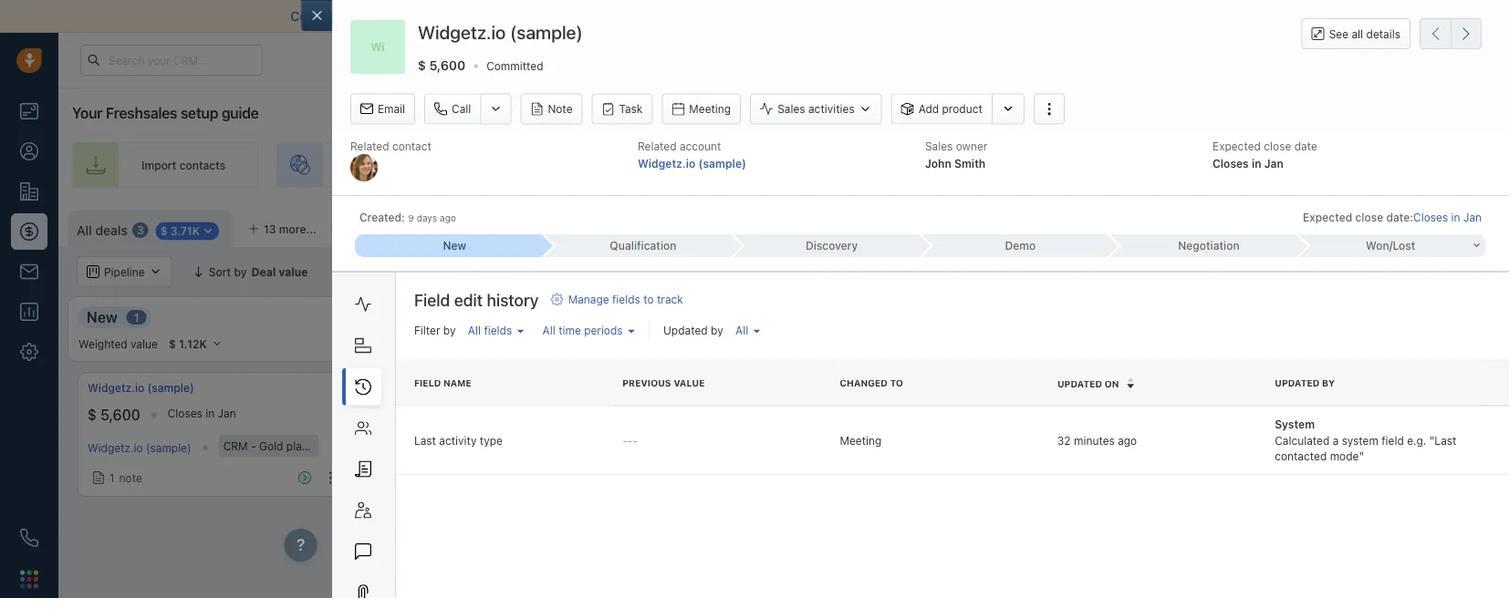 Task type: vqa. For each thing, say whether or not it's contained in the screenshot.
$ 3,200
yes



Task type: locate. For each thing, give the bounding box(es) containing it.
$ 5,600 left the closes in jan
[[88, 407, 140, 424]]

0 horizontal spatial fields
[[484, 324, 512, 337]]

plan for 5,600
[[286, 440, 308, 453]]

techcave (sample) link up '3,200'
[[1243, 381, 1342, 396]]

0 vertical spatial fields
[[612, 293, 640, 306]]

acme inc (sample) link down 100
[[384, 440, 480, 453]]

related up bring
[[350, 140, 389, 153]]

import deals button
[[1280, 211, 1380, 242]]

settings button
[[1191, 211, 1271, 242]]

acme inc (sample) up 100
[[384, 382, 483, 395]]

1 vertical spatial import
[[1304, 220, 1339, 233]]

new down all deals link
[[87, 309, 117, 326]]

all deal owners
[[471, 266, 551, 278]]

0 horizontal spatial monthly
[[311, 440, 353, 453]]

nov
[[500, 407, 520, 420]]

0 vertical spatial days
[[417, 213, 437, 223]]

0 horizontal spatial plan
[[286, 440, 308, 453]]

2 acme inc (sample) from the top
[[384, 440, 480, 453]]

0 vertical spatial discovery
[[806, 239, 858, 252]]

field up filter by
[[414, 290, 450, 310]]

1 horizontal spatial your
[[614, 159, 638, 171]]

1 vertical spatial meeting
[[840, 434, 882, 447]]

and right "quotas"
[[1306, 265, 1325, 278]]

field for field edit history
[[414, 290, 450, 310]]

all time periods
[[543, 324, 623, 337]]

to right changed
[[890, 378, 903, 389]]

1 vertical spatial techcave (sample)
[[1243, 442, 1340, 454]]

widgetz.io (sample) up "committed"
[[418, 21, 583, 43]]

(sample) down system
[[1295, 442, 1340, 454]]

0 vertical spatial $ 5,600
[[418, 58, 466, 73]]

route leads to your team link
[[737, 142, 971, 188]]

ago right 'minutes'
[[1118, 434, 1137, 447]]

techcave (sample) down system
[[1243, 442, 1340, 454]]

0 vertical spatial field
[[414, 290, 450, 310]]

5,600 up call button at the top of the page
[[429, 58, 466, 73]]

acme inc (sample) down 100
[[384, 440, 480, 453]]

route
[[807, 159, 837, 171]]

phone image
[[20, 529, 38, 548]]

leads right website
[[433, 159, 462, 171]]

activities
[[808, 103, 855, 116]]

2 horizontal spatial note
[[1274, 472, 1297, 485]]

0 vertical spatial new
[[443, 239, 466, 252]]

see all details button
[[1302, 18, 1411, 49]]

fields for manage
[[612, 293, 640, 306]]

2 field from the top
[[414, 378, 441, 389]]

$ for widgetz.io (sample)
[[88, 407, 97, 424]]

2 horizontal spatial add deal
[[1445, 220, 1491, 233]]

techcave (sample) link
[[1243, 381, 1342, 396], [1243, 442, 1340, 454]]

widgetz.io (sample) link up the closes in jan
[[88, 381, 194, 396]]

0 horizontal spatial $ 5,600
[[88, 407, 140, 424]]

meeting button
[[662, 94, 741, 125]]

0 horizontal spatial deals
[[95, 223, 128, 238]]

1 horizontal spatial meeting
[[840, 434, 882, 447]]

acme inc (sample) link up 100
[[384, 381, 483, 396]]

all inside all fields link
[[468, 324, 481, 337]]

(sample) up closes in nov in the left of the page
[[436, 382, 483, 395]]

your up wi
[[345, 9, 372, 24]]

deals for import
[[1342, 220, 1371, 233]]

(sample) inside related account widgetz.io (sample)
[[699, 157, 746, 170]]

Search field
[[1411, 256, 1502, 287]]

qualification down applied
[[382, 309, 470, 326]]

discovery
[[806, 239, 858, 252], [677, 309, 746, 326]]

to right mailbox on the left of the page
[[425, 9, 437, 24]]

gold for $ 3,200
[[1408, 440, 1432, 453]]

1 horizontal spatial sales
[[925, 140, 953, 153]]

1 horizontal spatial related
[[638, 140, 677, 153]]

0 vertical spatial sales
[[778, 103, 805, 116]]

widgetz.io
[[418, 21, 506, 43], [638, 157, 696, 170], [88, 382, 144, 395], [88, 442, 143, 454]]

-
[[623, 434, 628, 447], [628, 434, 633, 447], [633, 434, 638, 447], [251, 440, 256, 453], [1400, 440, 1405, 453]]

system
[[1342, 434, 1379, 447]]

0 vertical spatial techcave (sample)
[[1243, 382, 1342, 395]]

note
[[416, 468, 439, 481], [119, 472, 142, 485], [1274, 472, 1297, 485]]

sales left activities
[[778, 103, 805, 116]]

discovery inside discovery link
[[806, 239, 858, 252]]

32 minutes ago
[[1057, 434, 1137, 447]]

5,600 inside widgetz.io (sample) dialog
[[429, 58, 466, 73]]

1 horizontal spatial monthly
[[1460, 440, 1501, 453]]

expected up 'quotas and forecasting'
[[1303, 211, 1353, 224]]

1 vertical spatial updated by
[[1275, 378, 1335, 389]]

2 horizontal spatial 1 note
[[1265, 472, 1297, 485]]

0 horizontal spatial qualification
[[382, 309, 470, 326]]

sales activities
[[778, 103, 855, 116]]

deal inside "button"
[[487, 266, 509, 278]]

0 horizontal spatial updated by
[[663, 324, 723, 337]]

changed to
[[840, 378, 903, 389]]

sales
[[778, 103, 805, 116], [925, 140, 953, 153]]

date
[[1295, 140, 1317, 153]]

deals left 3
[[95, 223, 128, 238]]

acme inc (sample) link
[[384, 381, 483, 396], [384, 440, 480, 453]]

0 horizontal spatial meeting
[[689, 103, 731, 116]]

0 vertical spatial qualification
[[610, 239, 677, 252]]

activity
[[439, 434, 477, 447]]

container_wx8msf4aqz5i3rn1 image inside all deal owners "button"
[[451, 266, 463, 278]]

(sample) down the closes in jan
[[146, 442, 191, 454]]

acme left last
[[384, 440, 413, 453]]

add deal
[[1445, 220, 1491, 233], [785, 393, 831, 406], [1067, 393, 1113, 406]]

in
[[1252, 157, 1262, 170], [377, 159, 386, 171], [1451, 211, 1461, 224], [206, 407, 215, 420], [487, 407, 496, 420], [1361, 407, 1370, 420]]

widgetz.io (sample) down the closes in jan
[[88, 442, 191, 454]]

0 vertical spatial acme inc (sample) link
[[384, 381, 483, 396]]

expected
[[1213, 140, 1261, 153], [1303, 211, 1353, 224]]

crm
[[223, 440, 248, 453], [1372, 440, 1396, 453]]

team left smith
[[912, 159, 938, 171]]

2 acme from the top
[[384, 440, 413, 453]]

inc up 100
[[417, 382, 433, 395]]

1 vertical spatial field
[[414, 378, 441, 389]]

1 horizontal spatial $ 5,600
[[418, 58, 466, 73]]

field
[[1382, 434, 1404, 447]]

sales up john on the top of the page
[[925, 140, 953, 153]]

1 acme from the top
[[384, 382, 414, 395]]

fields right manage
[[612, 293, 640, 306]]

add inside button
[[1445, 220, 1466, 233]]

qualification inside widgetz.io (sample) dialog
[[610, 239, 677, 252]]

type
[[480, 434, 503, 447]]

field name
[[414, 378, 472, 389]]

widgetz.io (sample) inside dialog
[[418, 21, 583, 43]]

days right 9
[[417, 213, 437, 223]]

0 horizontal spatial your
[[345, 9, 372, 24]]

0 horizontal spatial related
[[350, 140, 389, 153]]

1 horizontal spatial leads
[[840, 159, 869, 171]]

0 horizontal spatial gold
[[259, 440, 283, 453]]

1 note
[[406, 468, 439, 481], [110, 472, 142, 485], [1265, 472, 1297, 485]]

1 gold from the left
[[259, 440, 283, 453]]

updated by up system
[[1275, 378, 1335, 389]]

0 vertical spatial widgetz.io (sample)
[[418, 21, 583, 43]]

(sample)
[[510, 21, 583, 43], [699, 157, 746, 170], [147, 382, 194, 395], [436, 382, 483, 395], [1296, 382, 1342, 395], [435, 440, 480, 453], [356, 440, 401, 453], [146, 442, 191, 454], [1295, 442, 1340, 454]]

discovery down track
[[677, 309, 746, 326]]

related contact
[[350, 140, 432, 153]]

contact
[[392, 140, 432, 153]]

1 filter applied
[[352, 266, 427, 278]]

1 horizontal spatial fields
[[612, 293, 640, 306]]

techcave (sample) link down system
[[1243, 442, 1340, 454]]

by left the all link
[[711, 324, 723, 337]]

$ 5,600 up call button at the top of the page
[[418, 58, 466, 73]]

and left enable
[[573, 9, 596, 24]]

0 horizontal spatial jan
[[218, 407, 236, 420]]

container_wx8msf4aqz5i3rn1 image inside settings popup button
[[1200, 220, 1213, 233]]

0 vertical spatial techcave (sample) link
[[1243, 381, 1342, 396]]

1 related from the left
[[350, 140, 389, 153]]

2 vertical spatial jan
[[218, 407, 236, 420]]

deals inside import deals button
[[1342, 220, 1371, 233]]

to right route
[[872, 159, 882, 171]]

1 vertical spatial ago
[[1118, 434, 1137, 447]]

fields down history
[[484, 324, 512, 337]]

(sample) up "committed"
[[510, 21, 583, 43]]

techcave (sample) up '3,200'
[[1243, 382, 1342, 395]]

inc down 100
[[416, 440, 432, 453]]

1 horizontal spatial gold
[[1408, 440, 1432, 453]]

widgetz.io (sample) link down the closes in jan
[[88, 442, 191, 454]]

jan inside expected close date closes in jan
[[1265, 157, 1284, 170]]

by right filter
[[443, 324, 456, 337]]

1 vertical spatial acme
[[384, 440, 413, 453]]

2 gold from the left
[[1408, 440, 1432, 453]]

0 horizontal spatial close
[[1264, 140, 1291, 153]]

track
[[657, 293, 683, 306]]

(sample) up system
[[1296, 382, 1342, 395]]

meeting up 'account'
[[689, 103, 731, 116]]

monthly for 5,600
[[311, 440, 353, 453]]

sales inside sales owner john smith
[[925, 140, 953, 153]]

crm left e.g. in the right of the page
[[1372, 440, 1396, 453]]

2 related from the left
[[638, 140, 677, 153]]

in inside expected close date closes in jan
[[1252, 157, 1262, 170]]

1 inc from the top
[[417, 382, 433, 395]]

0 vertical spatial widgetz.io (sample) link
[[638, 157, 746, 170]]

meeting down changed
[[840, 434, 882, 447]]

close up the 'won'
[[1356, 211, 1384, 224]]

1 vertical spatial fields
[[484, 324, 512, 337]]

1 vertical spatial widgetz.io (sample)
[[88, 382, 194, 395]]

qualification
[[610, 239, 677, 252], [382, 309, 470, 326]]

last
[[414, 434, 436, 447]]

1 vertical spatial and
[[1306, 265, 1325, 278]]

1 horizontal spatial expected
[[1303, 211, 1353, 224]]

0 horizontal spatial expected
[[1213, 140, 1261, 153]]

close inside expected close date closes in jan
[[1264, 140, 1291, 153]]

o
[[349, 223, 357, 235]]

import
[[141, 159, 176, 171], [1304, 220, 1339, 233]]

created:
[[359, 211, 405, 224]]

updated up '3,200'
[[1275, 378, 1320, 389]]

related up invite your team
[[638, 140, 677, 153]]

container_wx8msf4aqz5i3rn1 image
[[672, 158, 686, 172], [1200, 220, 1213, 233], [332, 266, 345, 278], [451, 266, 463, 278], [92, 472, 105, 485]]

changed
[[840, 378, 888, 389]]

5,600 left the closes in jan
[[100, 407, 140, 424]]

your right invite
[[614, 159, 638, 171]]

1 vertical spatial widgetz.io (sample) link
[[88, 381, 194, 396]]

$ 100
[[384, 407, 422, 424]]

1 horizontal spatial 5,600
[[429, 58, 466, 73]]

0 horizontal spatial updated
[[663, 324, 708, 337]]

2 plan from the left
[[1435, 440, 1457, 453]]

container_wx8msf4aqz5i3rn1 image
[[1248, 266, 1260, 278], [767, 393, 780, 406], [1049, 393, 1062, 406], [389, 468, 402, 481], [1247, 472, 1260, 485]]

email image
[[1329, 53, 1341, 68]]

0 horizontal spatial crm
[[223, 440, 248, 453]]

import up 'quotas and forecasting'
[[1304, 220, 1339, 233]]

import inside button
[[1304, 220, 1339, 233]]

calculated
[[1275, 434, 1330, 447]]

sales activities button
[[750, 94, 891, 125], [750, 94, 882, 125]]

all time periods button
[[538, 319, 640, 342]]

1 horizontal spatial new
[[443, 239, 466, 252]]

details
[[1367, 27, 1401, 40]]

all inside 'all time periods' button
[[543, 324, 556, 337]]

1 horizontal spatial note
[[416, 468, 439, 481]]

all for deal
[[471, 266, 484, 278]]

0 vertical spatial jan
[[1265, 157, 1284, 170]]

by for all fields link
[[443, 324, 456, 337]]

1 vertical spatial acme inc (sample)
[[384, 440, 480, 453]]

1 horizontal spatial updated
[[1057, 379, 1102, 389]]

widgetz.io (sample) up the closes in jan
[[88, 382, 194, 395]]

2 acme inc (sample) link from the top
[[384, 440, 480, 453]]

0 horizontal spatial team
[[641, 159, 667, 171]]

(s
[[1505, 440, 1509, 453]]

discovery down route
[[806, 239, 858, 252]]

1 horizontal spatial ago
[[1118, 434, 1137, 447]]

new
[[443, 239, 466, 252], [87, 309, 117, 326]]

close left date
[[1264, 140, 1291, 153]]

2 horizontal spatial jan
[[1464, 211, 1482, 224]]

1 note for $ 100
[[406, 468, 439, 481]]

field left name
[[414, 378, 441, 389]]

team right invite
[[641, 159, 667, 171]]

expected left date
[[1213, 140, 1261, 153]]

close
[[1264, 140, 1291, 153], [1356, 211, 1384, 224]]

new up all deal owners "button"
[[443, 239, 466, 252]]

1 horizontal spatial import
[[1304, 220, 1339, 233]]

(sample) down 'account'
[[699, 157, 746, 170]]

1 vertical spatial discovery
[[677, 309, 746, 326]]

by up closes in 7 days on the bottom of page
[[1322, 378, 1335, 389]]

1 note for $ 5,600
[[110, 472, 142, 485]]

connect
[[291, 9, 342, 24]]

updated left on
[[1057, 379, 1102, 389]]

import left contacts
[[141, 159, 176, 171]]

1 crm from the left
[[223, 440, 248, 453]]

0 vertical spatial acme
[[384, 382, 414, 395]]

0 vertical spatial expected
[[1213, 140, 1261, 153]]

note for $ 100
[[416, 468, 439, 481]]

1 vertical spatial new
[[87, 309, 117, 326]]

2 team from the left
[[912, 159, 938, 171]]

all
[[77, 223, 92, 238], [471, 266, 484, 278], [736, 324, 748, 337], [468, 324, 481, 337], [543, 324, 556, 337]]

filter
[[360, 266, 385, 278]]

1 vertical spatial sales
[[925, 140, 953, 153]]

- for crm - gold plan monthly (sample)
[[251, 440, 256, 453]]

previous
[[623, 378, 671, 389]]

deals up the 'won'
[[1342, 220, 1371, 233]]

1 vertical spatial acme inc (sample) link
[[384, 440, 480, 453]]

close image
[[1482, 12, 1491, 21]]

0 horizontal spatial leads
[[433, 159, 462, 171]]

lost
[[1393, 239, 1416, 252]]

1 techcave (sample) from the top
[[1243, 382, 1342, 395]]

all for time
[[543, 324, 556, 337]]

qualification up manage fields to track
[[610, 239, 677, 252]]

note for $ 5,600
[[119, 472, 142, 485]]

your
[[345, 9, 372, 24], [614, 159, 638, 171], [885, 159, 909, 171]]

your for team
[[614, 159, 638, 171]]

all link
[[731, 319, 765, 341]]

inc
[[417, 382, 433, 395], [416, 440, 432, 453]]

1 monthly from the left
[[311, 440, 353, 453]]

0 vertical spatial import
[[141, 159, 176, 171]]

0 vertical spatial techcave
[[1243, 382, 1293, 395]]

ago up new link
[[440, 213, 456, 223]]

1 field from the top
[[414, 290, 450, 310]]

acme
[[384, 382, 414, 395], [384, 440, 413, 453]]

1 horizontal spatial plan
[[1435, 440, 1457, 453]]

updated by down track
[[663, 324, 723, 337]]

$ 5,600
[[418, 58, 466, 73], [88, 407, 140, 424]]

0 horizontal spatial new
[[87, 309, 117, 326]]

leads right route
[[840, 159, 869, 171]]

0 vertical spatial inc
[[417, 382, 433, 395]]

0 vertical spatial acme inc (sample)
[[384, 382, 483, 395]]

1 vertical spatial qualification
[[382, 309, 470, 326]]

0 horizontal spatial 5,600
[[100, 407, 140, 424]]

1 horizontal spatial close
[[1356, 211, 1384, 224]]

widgetz.io (sample)
[[418, 21, 583, 43], [88, 382, 194, 395], [88, 442, 191, 454]]

all inside all deal owners "button"
[[471, 266, 484, 278]]

1 horizontal spatial crm
[[1372, 440, 1396, 453]]

phone element
[[11, 520, 47, 557]]

(sample) down closes in nov in the left of the page
[[435, 440, 480, 453]]

related inside related account widgetz.io (sample)
[[638, 140, 677, 153]]

import for import contacts
[[141, 159, 176, 171]]

techcave down the $ 3,200
[[1243, 442, 1291, 454]]

1 horizontal spatial by
[[711, 324, 723, 337]]

techcave up the $ 3,200
[[1243, 382, 1293, 395]]

acme inside acme inc (sample) link
[[384, 382, 414, 395]]

gold
[[259, 440, 283, 453], [1408, 440, 1432, 453]]

quotas
[[1265, 265, 1303, 278]]

applied
[[388, 266, 427, 278]]

0 vertical spatial and
[[573, 9, 596, 24]]

widgetz.io (sample) link down 'account'
[[638, 157, 746, 170]]

acme up '$ 100'
[[384, 382, 414, 395]]

crm down the closes in jan
[[223, 440, 248, 453]]

filter by
[[414, 324, 456, 337]]

2 crm from the left
[[1372, 440, 1396, 453]]

days
[[417, 213, 437, 223], [1382, 407, 1406, 420]]

Search your CRM... text field
[[80, 45, 263, 76]]

deals for all
[[95, 223, 128, 238]]

0 horizontal spatial 1 note
[[110, 472, 142, 485]]

add
[[919, 103, 939, 116], [1445, 220, 1466, 233], [785, 393, 806, 406], [1067, 393, 1088, 406]]

days right 7
[[1382, 407, 1406, 420]]

1 horizontal spatial updated by
[[1275, 378, 1335, 389]]

1 plan from the left
[[286, 440, 308, 453]]

your left john on the top of the page
[[885, 159, 909, 171]]

field
[[414, 290, 450, 310], [414, 378, 441, 389]]

expected inside expected close date closes in jan
[[1213, 140, 1261, 153]]

1 horizontal spatial jan
[[1265, 157, 1284, 170]]

new inside widgetz.io (sample) dialog
[[443, 239, 466, 252]]

2 monthly from the left
[[1460, 440, 1501, 453]]

1 vertical spatial techcave (sample) link
[[1243, 442, 1340, 454]]

closes in 7 days
[[1323, 407, 1406, 420]]

updated down track
[[663, 324, 708, 337]]

1 vertical spatial jan
[[1464, 211, 1482, 224]]

see all details
[[1329, 27, 1401, 40]]



Task type: describe. For each thing, give the bounding box(es) containing it.
container_wx8msf4aqz5i3rn1 image inside 1 filter applied button
[[332, 266, 345, 278]]

1 techcave from the top
[[1243, 382, 1293, 395]]

$ 5,600 inside widgetz.io (sample) dialog
[[418, 58, 466, 73]]

close for date
[[1264, 140, 1291, 153]]

---
[[623, 434, 638, 447]]

task button
[[592, 94, 653, 125]]

32
[[1057, 434, 1071, 447]]

setup
[[181, 104, 218, 122]]

manage fields to track link
[[551, 291, 683, 308]]

sales for sales owner john smith
[[925, 140, 953, 153]]

2 horizontal spatial your
[[885, 159, 909, 171]]

crm - gold plan monthly (sample)
[[223, 440, 401, 453]]

demo
[[1005, 239, 1036, 252]]

demo link
[[921, 234, 1109, 257]]

email
[[378, 103, 405, 116]]

guide
[[222, 104, 259, 122]]

add deal button
[[1420, 211, 1500, 242]]

2 inc from the top
[[416, 440, 432, 453]]

jan for expected close date closes in jan
[[1265, 157, 1284, 170]]

in for bring in website leads
[[377, 159, 386, 171]]

freshsales
[[106, 104, 177, 122]]

$ for acme inc (sample)
[[384, 407, 393, 424]]

all deal owners button
[[439, 256, 563, 287]]

container_wx8msf4aqz5i3rn1 image inside quotas and forecasting link
[[1248, 266, 1260, 278]]

0 horizontal spatial add deal
[[785, 393, 831, 406]]

/
[[1389, 239, 1393, 252]]

import contacts link
[[72, 142, 258, 188]]

related for related contact
[[350, 140, 389, 153]]

1 leads from the left
[[433, 159, 462, 171]]

monthly for 3,200
[[1460, 440, 1501, 453]]

1 acme inc (sample) from the top
[[384, 382, 483, 395]]

won
[[1366, 239, 1389, 252]]

in for closes in 7 days
[[1361, 407, 1370, 420]]

widgetz.io inside related account widgetz.io (sample)
[[638, 157, 696, 170]]

email button
[[350, 94, 415, 125]]

closes for $ 100
[[450, 407, 484, 420]]

add inside "button"
[[919, 103, 939, 116]]

jan for expected close date: closes in jan
[[1464, 211, 1482, 224]]

of
[[715, 9, 727, 24]]

invite your team
[[582, 159, 667, 171]]

your freshsales setup guide
[[72, 104, 259, 122]]

updated on
[[1057, 379, 1119, 389]]

invite
[[582, 159, 611, 171]]

1 inside button
[[352, 266, 357, 278]]

to left track
[[644, 293, 654, 306]]

in for closes in nov
[[487, 407, 496, 420]]

(sample) up the closes in jan
[[147, 382, 194, 395]]

account
[[680, 140, 721, 153]]

by for the all link
[[711, 324, 723, 337]]

expected for expected close date:
[[1303, 211, 1353, 224]]

settings
[[1218, 220, 1262, 233]]

note for $ 3,200
[[1274, 472, 1297, 485]]

0 horizontal spatial and
[[573, 9, 596, 24]]

note button
[[520, 94, 583, 125]]

connect your mailbox to improve deliverability and enable 2-way sync of email conversations.
[[291, 9, 854, 24]]

system
[[1275, 418, 1315, 431]]

days inside the created: 9 days ago
[[417, 213, 437, 223]]

widgetz.io (sample) dialog
[[301, 0, 1509, 599]]

(sample) down '$ 100'
[[356, 440, 401, 453]]

closes in jan link
[[1414, 210, 1482, 225]]

ago inside the created: 9 days ago
[[440, 213, 456, 223]]

improve
[[441, 9, 489, 24]]

bring
[[346, 159, 374, 171]]

your
[[72, 104, 102, 122]]

2 vertical spatial widgetz.io (sample)
[[88, 442, 191, 454]]

sales owner john smith
[[925, 140, 988, 170]]

periods
[[584, 324, 623, 337]]

new link
[[355, 234, 543, 257]]

committed
[[487, 60, 543, 72]]

last activity type
[[414, 434, 503, 447]]

1 vertical spatial days
[[1382, 407, 1406, 420]]

quotas and forecasting
[[1265, 265, 1391, 278]]

mode"
[[1330, 450, 1364, 463]]

previous value
[[623, 378, 705, 389]]

a
[[1333, 434, 1339, 447]]

2 techcave from the top
[[1243, 442, 1291, 454]]

bring in website leads
[[346, 159, 462, 171]]

field for field name
[[414, 378, 441, 389]]

forecasting
[[1328, 265, 1391, 278]]

connect your mailbox link
[[291, 9, 425, 24]]

call
[[452, 103, 471, 116]]

invite your team link
[[513, 142, 719, 188]]

sync
[[683, 9, 712, 24]]

owners
[[512, 266, 551, 278]]

quotas and forecasting link
[[1248, 256, 1409, 287]]

minutes
[[1074, 434, 1115, 447]]

expected for expected close date
[[1213, 140, 1261, 153]]

⌘ o
[[336, 223, 357, 235]]

1 acme inc (sample) link from the top
[[384, 381, 483, 396]]

100
[[397, 407, 422, 424]]

close for date:
[[1356, 211, 1384, 224]]

discovery link
[[732, 234, 921, 257]]

all for deals
[[77, 223, 92, 238]]

closes for $ 3,200
[[1323, 407, 1358, 420]]

1 team from the left
[[641, 159, 667, 171]]

1 horizontal spatial add deal
[[1067, 393, 1113, 406]]

2 techcave (sample) link from the top
[[1243, 442, 1340, 454]]

add deal inside add deal button
[[1445, 220, 1491, 233]]

import for import deals
[[1304, 220, 1339, 233]]

closes in jan
[[168, 407, 236, 420]]

13 more... button
[[238, 216, 326, 242]]

john
[[925, 157, 952, 170]]

expected close date closes in jan
[[1213, 140, 1317, 170]]

product
[[942, 103, 983, 116]]

plan for 3,200
[[1435, 440, 1457, 453]]

all fields link
[[463, 319, 529, 341]]

more...
[[279, 223, 316, 235]]

negotiation link
[[1109, 234, 1298, 257]]

container_wx8msf4aqz5i3rn1 image inside invite your team link
[[672, 158, 686, 172]]

2 vertical spatial widgetz.io (sample) link
[[88, 442, 191, 454]]

field edit history
[[414, 290, 539, 310]]

enable
[[599, 9, 639, 24]]

in for closes in jan
[[206, 407, 215, 420]]

deal inside button
[[1469, 220, 1491, 233]]

filter
[[414, 324, 440, 337]]

- for crm - gold plan monthly (s
[[1400, 440, 1405, 453]]

- for ---
[[628, 434, 633, 447]]

closes in nov
[[450, 407, 520, 420]]

all
[[1352, 27, 1363, 40]]

crm for $ 5,600
[[223, 440, 248, 453]]

gold for $ 5,600
[[259, 440, 283, 453]]

sales for sales activities
[[778, 103, 805, 116]]

conversations.
[[766, 9, 854, 24]]

1 horizontal spatial and
[[1306, 265, 1325, 278]]

2-
[[643, 9, 656, 24]]

crm for $ 3,200
[[1372, 440, 1396, 453]]

0 horizontal spatial discovery
[[677, 309, 746, 326]]

all fields
[[468, 324, 512, 337]]

add product
[[919, 103, 983, 116]]

freshworks switcher image
[[20, 571, 38, 589]]

2 leads from the left
[[840, 159, 869, 171]]

import deals group
[[1280, 211, 1411, 242]]

closes for $ 5,600
[[168, 407, 202, 420]]

0 vertical spatial updated by
[[663, 324, 723, 337]]

your for mailbox
[[345, 9, 372, 24]]

created: 9 days ago
[[359, 211, 456, 224]]

closes inside expected close date closes in jan
[[1213, 157, 1249, 170]]

way
[[656, 9, 680, 24]]

import contacts
[[141, 159, 226, 171]]

3
[[137, 224, 144, 237]]

1 vertical spatial $ 5,600
[[88, 407, 140, 424]]

2 techcave (sample) from the top
[[1243, 442, 1340, 454]]

1 note for $ 3,200
[[1265, 472, 1297, 485]]

note
[[548, 103, 573, 116]]

contacts
[[179, 159, 226, 171]]

2 horizontal spatial updated
[[1275, 378, 1320, 389]]

on
[[1105, 379, 1119, 389]]

all for fields
[[468, 324, 481, 337]]

call button
[[424, 94, 480, 125]]

$ inside widgetz.io (sample) dialog
[[418, 58, 426, 73]]

task
[[619, 103, 643, 116]]

contacted
[[1275, 450, 1327, 463]]

1 techcave (sample) link from the top
[[1243, 381, 1342, 396]]

bring in website leads link
[[277, 142, 495, 188]]

$ for techcave (sample)
[[1243, 407, 1252, 424]]

2 horizontal spatial by
[[1322, 378, 1335, 389]]

email
[[731, 9, 763, 24]]

"last
[[1430, 434, 1457, 447]]

negotiation
[[1178, 239, 1240, 252]]

value
[[674, 378, 705, 389]]

related for related account widgetz.io (sample)
[[638, 140, 677, 153]]

fields for all
[[484, 324, 512, 337]]

expected close date: closes in jan
[[1303, 211, 1482, 224]]

meeting inside button
[[689, 103, 731, 116]]



